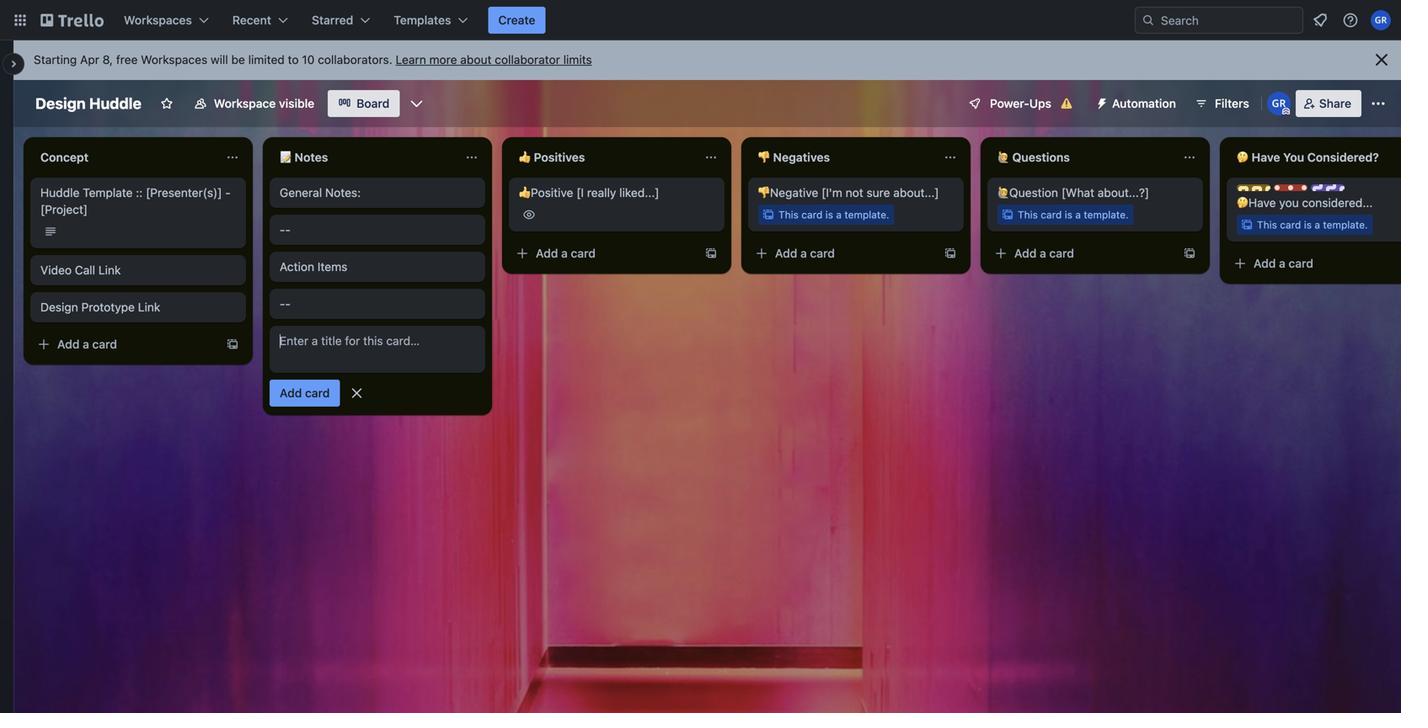 Task type: locate. For each thing, give the bounding box(es) containing it.
📝 notes
[[280, 150, 328, 164]]

a
[[836, 209, 842, 221], [1075, 209, 1081, 221], [1315, 219, 1320, 231], [561, 246, 568, 260], [801, 246, 807, 260], [1040, 246, 1046, 260], [1279, 257, 1286, 270], [83, 337, 89, 351]]

👍
[[519, 150, 531, 164]]

1 vertical spatial greg robinson (gregrobinson96) image
[[1267, 92, 1291, 115]]

🙋question [what about...?]
[[998, 186, 1149, 200]]

0 vertical spatial design
[[35, 94, 86, 112]]

add down 👎negative
[[775, 246, 797, 260]]

-
[[225, 186, 231, 200], [280, 223, 285, 237], [285, 223, 291, 237], [280, 297, 285, 311], [285, 297, 291, 311]]

add a card button down really
[[509, 240, 694, 267]]

apr
[[80, 53, 99, 67]]

this down 🤔have
[[1257, 219, 1277, 231]]

this card is a template. down 🙋question [what about...?]
[[1018, 209, 1129, 221]]

add a card
[[536, 246, 596, 260], [775, 246, 835, 260], [1014, 246, 1074, 260], [1254, 257, 1314, 270], [57, 337, 117, 351]]

color: purple, title: none image
[[1311, 185, 1345, 191]]

template. down 🙋question [what about...?] link
[[1084, 209, 1129, 221]]

workspaces down the workspaces popup button
[[141, 53, 207, 67]]

about
[[460, 53, 492, 67]]

a down 👎negative
[[801, 246, 807, 260]]

3 create from template… image from the left
[[1183, 247, 1196, 260]]

🤔have
[[1237, 196, 1276, 210]]

create from template… image for liked...]
[[704, 247, 718, 260]]

0 horizontal spatial huddle
[[40, 186, 80, 200]]

add a card button
[[509, 240, 694, 267], [748, 240, 934, 267], [988, 240, 1173, 267], [1227, 250, 1401, 277], [30, 331, 216, 358]]

0 vertical spatial workspaces
[[124, 13, 192, 27]]

🙋 questions
[[998, 150, 1070, 164]]

workspace
[[214, 96, 276, 110]]

2 create from template… image from the left
[[944, 247, 957, 260]]

this card is a template. for [i'm
[[779, 209, 889, 221]]

[presenter(s)]
[[146, 186, 222, 200]]

Board name text field
[[27, 90, 150, 117]]

0 vertical spatial -- link
[[280, 222, 475, 238]]

board link
[[328, 90, 400, 117]]

positives
[[534, 150, 585, 164]]

filters
[[1215, 96, 1249, 110]]

0 horizontal spatial greg robinson (gregrobinson96) image
[[1267, 92, 1291, 115]]

add
[[536, 246, 558, 260], [775, 246, 797, 260], [1014, 246, 1037, 260], [1254, 257, 1276, 270], [57, 337, 80, 351], [280, 386, 302, 400]]

link for design prototype link
[[138, 300, 160, 314]]

power-ups
[[990, 96, 1052, 110]]

Enter a title for this card… text field
[[270, 326, 485, 373]]

about...?]
[[1098, 186, 1149, 200]]

this card is a template. for [what
[[1018, 209, 1129, 221]]

🙋question
[[998, 186, 1058, 200]]

is down [i'm at right
[[826, 209, 833, 221]]

design for design huddle
[[35, 94, 86, 112]]

👎
[[758, 150, 770, 164]]

link
[[98, 263, 121, 277], [138, 300, 160, 314]]

add down design prototype link
[[57, 337, 80, 351]]

1 horizontal spatial template.
[[1084, 209, 1129, 221]]

add a card button for [i
[[509, 240, 694, 267]]

action
[[280, 260, 314, 274]]

0 horizontal spatial template.
[[845, 209, 889, 221]]

share
[[1319, 96, 1352, 110]]

starting apr 8, free workspaces will be limited to 10 collaborators. learn more about collaborator limits
[[34, 53, 592, 67]]

huddle up [project]
[[40, 186, 80, 200]]

1 horizontal spatial this
[[1018, 209, 1038, 221]]

considered?
[[1307, 150, 1379, 164]]

-- link up action items link
[[280, 222, 475, 238]]

add a card for 🙋question
[[1014, 246, 1074, 260]]

👍positive [i really liked...]
[[519, 186, 659, 200]]

a down the 👍positive
[[561, 246, 568, 260]]

workspace visible button
[[184, 90, 325, 117]]

a down [what
[[1075, 209, 1081, 221]]

automation button
[[1089, 90, 1186, 117]]

design down starting
[[35, 94, 86, 112]]

--
[[280, 223, 291, 237], [280, 297, 291, 311]]

0 horizontal spatial create from template… image
[[704, 247, 718, 260]]

limits
[[563, 53, 592, 67]]

notes
[[295, 150, 328, 164]]

greg robinson (gregrobinson96) image right open information menu "icon"
[[1371, 10, 1391, 30]]

🤔 have you considered?
[[1237, 150, 1379, 164]]

huddle down 8,
[[89, 94, 141, 112]]

cancel image
[[348, 385, 365, 402]]

greg robinson (gregrobinson96) image right filters
[[1267, 92, 1291, 115]]

template. down considered...
[[1323, 219, 1368, 231]]

1 horizontal spatial link
[[138, 300, 160, 314]]

is for [i'm
[[826, 209, 833, 221]]

notes:
[[325, 186, 361, 200]]

link for video call link
[[98, 263, 121, 277]]

create from template… image
[[704, 247, 718, 260], [944, 247, 957, 260], [1183, 247, 1196, 260]]

1 horizontal spatial this card is a template.
[[1018, 209, 1129, 221]]

1 -- link from the top
[[280, 222, 475, 238]]

this down 👎negative
[[779, 209, 799, 221]]

add a card down 👎negative
[[775, 246, 835, 260]]

design inside board name text box
[[35, 94, 86, 112]]

template
[[83, 186, 133, 200]]

1 horizontal spatial create from template… image
[[944, 247, 957, 260]]

[project]
[[40, 203, 88, 217]]

link down video call link link
[[138, 300, 160, 314]]

is down 🙋question [what about...?]
[[1065, 209, 1073, 221]]

1 vertical spatial link
[[138, 300, 160, 314]]

add down 🤔have
[[1254, 257, 1276, 270]]

Concept text field
[[30, 144, 219, 171]]

create from template… image
[[226, 338, 239, 351]]

0 notifications image
[[1310, 10, 1330, 30]]

add a card down 🙋question
[[1014, 246, 1074, 260]]

add a card down you
[[1254, 257, 1314, 270]]

is down 🤔have you considered... at the right
[[1304, 219, 1312, 231]]

0 horizontal spatial this card is a template.
[[779, 209, 889, 221]]

call
[[75, 263, 95, 277]]

board
[[357, 96, 390, 110]]

1 vertical spatial --
[[280, 297, 291, 311]]

-- link down action items link
[[280, 296, 475, 313]]

huddle template :: [presenter(s)] - [project] link
[[40, 185, 236, 218]]

you
[[1283, 150, 1304, 164]]

1 vertical spatial design
[[40, 300, 78, 314]]

template. down 👎negative [i'm not sure about...] link
[[845, 209, 889, 221]]

link right the call at the left top of page
[[98, 263, 121, 277]]

0 vertical spatial --
[[280, 223, 291, 237]]

2 horizontal spatial create from template… image
[[1183, 247, 1196, 260]]

0 horizontal spatial is
[[826, 209, 833, 221]]

this for 🙋question
[[1018, 209, 1038, 221]]

open information menu image
[[1342, 12, 1359, 29]]

1 vertical spatial workspaces
[[141, 53, 207, 67]]

add left cancel image on the left bottom
[[280, 386, 302, 400]]

this
[[779, 209, 799, 221], [1018, 209, 1038, 221], [1257, 219, 1277, 231]]

video call link link
[[40, 262, 236, 279]]

this for 👎negative
[[779, 209, 799, 221]]

design inside the "design prototype link" link
[[40, 300, 78, 314]]

2 horizontal spatial template.
[[1323, 219, 1368, 231]]

1 horizontal spatial is
[[1065, 209, 1073, 221]]

is
[[826, 209, 833, 221], [1065, 209, 1073, 221], [1304, 219, 1312, 231]]

ups
[[1029, 96, 1052, 110]]

huddle inside huddle template :: [presenter(s)] - [project]
[[40, 186, 80, 200]]

this card is a template. down [i'm at right
[[779, 209, 889, 221]]

create from template… image for sure
[[944, 247, 957, 260]]

-- link
[[280, 222, 475, 238], [280, 296, 475, 313]]

design for design prototype link
[[40, 300, 78, 314]]

1 horizontal spatial greg robinson (gregrobinson96) image
[[1371, 10, 1391, 30]]

liked...]
[[619, 186, 659, 200]]

-- up "action"
[[280, 223, 291, 237]]

this down 🙋question
[[1018, 209, 1038, 221]]

concept
[[40, 150, 89, 164]]

template.
[[845, 209, 889, 221], [1084, 209, 1129, 221], [1323, 219, 1368, 231]]

this card is a template. down 🤔have you considered... link
[[1257, 219, 1368, 231]]

1 vertical spatial -- link
[[280, 296, 475, 313]]

1 horizontal spatial huddle
[[89, 94, 141, 112]]

this member is an admin of this board. image
[[1282, 108, 1290, 115]]

0 horizontal spatial this
[[779, 209, 799, 221]]

primary element
[[0, 0, 1401, 40]]

🤔have you considered...
[[1237, 196, 1373, 210]]

👍positive
[[519, 186, 573, 200]]

huddle inside board name text box
[[89, 94, 141, 112]]

this card is a template.
[[779, 209, 889, 221], [1018, 209, 1129, 221], [1257, 219, 1368, 231]]

color: yellow, title: none image
[[1237, 185, 1271, 191]]

add down the 👍positive
[[536, 246, 558, 260]]

visible
[[279, 96, 314, 110]]

0 vertical spatial greg robinson (gregrobinson96) image
[[1371, 10, 1391, 30]]

1 -- from the top
[[280, 223, 291, 237]]

considered...
[[1302, 196, 1373, 210]]

workspaces inside popup button
[[124, 13, 192, 27]]

[what
[[1061, 186, 1095, 200]]

add a card button down the "design prototype link" link
[[30, 331, 216, 358]]

design down video
[[40, 300, 78, 314]]

card
[[802, 209, 823, 221], [1041, 209, 1062, 221], [1280, 219, 1301, 231], [571, 246, 596, 260], [810, 246, 835, 260], [1049, 246, 1074, 260], [1289, 257, 1314, 270], [92, 337, 117, 351], [305, 386, 330, 400]]

add a card button down [what
[[988, 240, 1173, 267]]

1 vertical spatial huddle
[[40, 186, 80, 200]]

0 vertical spatial link
[[98, 263, 121, 277]]

add a card button down 👎negative [i'm not sure about...]
[[748, 240, 934, 267]]

learn
[[396, 53, 426, 67]]

🤔
[[1237, 150, 1249, 164]]

- inside huddle template :: [presenter(s)] - [project]
[[225, 186, 231, 200]]

a down 🤔have you considered... link
[[1315, 219, 1320, 231]]

📝
[[280, 150, 292, 164]]

📝 Notes text field
[[270, 144, 458, 171]]

1 create from template… image from the left
[[704, 247, 718, 260]]

add down 🙋question
[[1014, 246, 1037, 260]]

0 vertical spatial huddle
[[89, 94, 141, 112]]

0 horizontal spatial link
[[98, 263, 121, 277]]

workspaces up the free
[[124, 13, 192, 27]]

add a card down [i at the top
[[536, 246, 596, 260]]

starred button
[[302, 7, 380, 34]]

greg robinson (gregrobinson96) image
[[1371, 10, 1391, 30], [1267, 92, 1291, 115]]

video
[[40, 263, 72, 277]]

free
[[116, 53, 138, 67]]

color: red, title: none image
[[1274, 185, 1308, 191]]

-- down "action"
[[280, 297, 291, 311]]

collaborators.
[[318, 53, 392, 67]]



Task type: describe. For each thing, give the bounding box(es) containing it.
a down design prototype link
[[83, 337, 89, 351]]

really
[[587, 186, 616, 200]]

add a card for 👍positive
[[536, 246, 596, 260]]

👎negative
[[758, 186, 818, 200]]

[i'm
[[822, 186, 843, 200]]

template. for about...?]
[[1084, 209, 1129, 221]]

create
[[498, 13, 535, 27]]

👎negative [i'm not sure about...]
[[758, 186, 939, 200]]

sure
[[867, 186, 890, 200]]

is for [what
[[1065, 209, 1073, 221]]

add a card button down 🤔have you considered... link
[[1227, 250, 1401, 277]]

add inside the add card button
[[280, 386, 302, 400]]

🙋 Questions text field
[[988, 144, 1176, 171]]

learn more about collaborator limits link
[[396, 53, 592, 67]]

🤔have you considered... link
[[1237, 195, 1401, 211]]

add for concept
[[57, 337, 80, 351]]

2 horizontal spatial is
[[1304, 219, 1312, 231]]

back to home image
[[40, 7, 104, 34]]

👎negative [i'm not sure about...] link
[[758, 185, 954, 201]]

workspace visible
[[214, 96, 314, 110]]

huddle template :: [presenter(s)] - [project]
[[40, 186, 231, 217]]

filters button
[[1190, 90, 1254, 117]]

share button
[[1296, 90, 1362, 117]]

add card
[[280, 386, 330, 400]]

prototype
[[81, 300, 135, 314]]

be
[[231, 53, 245, 67]]

🙋question [what about...?] link
[[998, 185, 1193, 201]]

Search field
[[1155, 8, 1303, 33]]

templates button
[[384, 7, 478, 34]]

search image
[[1142, 13, 1155, 27]]

add a card for 👎negative
[[775, 246, 835, 260]]

🤔 Have You Considered? text field
[[1227, 144, 1401, 171]]

10
[[302, 53, 315, 67]]

workspaces button
[[114, 7, 219, 34]]

a down you
[[1279, 257, 1286, 270]]

👍positive [i really liked...] link
[[519, 185, 715, 201]]

a down 🙋question
[[1040, 246, 1046, 260]]

will
[[211, 53, 228, 67]]

to
[[288, 53, 299, 67]]

customize views image
[[408, 95, 425, 112]]

2 horizontal spatial this card is a template.
[[1257, 219, 1368, 231]]

2 -- from the top
[[280, 297, 291, 311]]

add for 👎 negatives
[[775, 246, 797, 260]]

more
[[429, 53, 457, 67]]

add a card button for [i'm
[[748, 240, 934, 267]]

👍 positives
[[519, 150, 585, 164]]

design huddle
[[35, 94, 141, 112]]

add a card down design prototype link
[[57, 337, 117, 351]]

8,
[[103, 53, 113, 67]]

you
[[1279, 196, 1299, 210]]

recent
[[232, 13, 271, 27]]

add a card button for [what
[[988, 240, 1173, 267]]

templates
[[394, 13, 451, 27]]

video call link
[[40, 263, 121, 277]]

not
[[846, 186, 863, 200]]

general notes:
[[280, 186, 361, 200]]

add for 🙋 questions
[[1014, 246, 1037, 260]]

design prototype link
[[40, 300, 160, 314]]

sm image
[[1089, 90, 1112, 114]]

limited
[[248, 53, 285, 67]]

::
[[136, 186, 143, 200]]

starting
[[34, 53, 77, 67]]

template. for not
[[845, 209, 889, 221]]

power-ups button
[[956, 90, 1085, 117]]

add for 👍 positives
[[536, 246, 558, 260]]

star or unstar board image
[[160, 97, 173, 110]]

action items link
[[280, 259, 475, 276]]

negatives
[[773, 150, 830, 164]]

create button
[[488, 7, 546, 34]]

general notes: link
[[280, 185, 475, 201]]

👎 negatives
[[758, 150, 830, 164]]

2 horizontal spatial this
[[1257, 219, 1277, 231]]

action items
[[280, 260, 347, 274]]

starred
[[312, 13, 353, 27]]

general
[[280, 186, 322, 200]]

power-
[[990, 96, 1029, 110]]

recent button
[[222, 7, 298, 34]]

items
[[318, 260, 347, 274]]

have
[[1252, 150, 1280, 164]]

design prototype link link
[[40, 299, 236, 316]]

👍 Positives text field
[[509, 144, 698, 171]]

a down [i'm at right
[[836, 209, 842, 221]]

about...]
[[893, 186, 939, 200]]

add card button
[[270, 380, 340, 407]]

questions
[[1012, 150, 1070, 164]]

2 -- link from the top
[[280, 296, 475, 313]]

🙋
[[998, 150, 1009, 164]]

automation
[[1112, 96, 1176, 110]]

[i
[[576, 186, 584, 200]]

collaborator
[[495, 53, 560, 67]]

👎 Negatives text field
[[748, 144, 937, 171]]

show menu image
[[1370, 95, 1387, 112]]



Task type: vqa. For each thing, say whether or not it's contained in the screenshot.
leftmost This
yes



